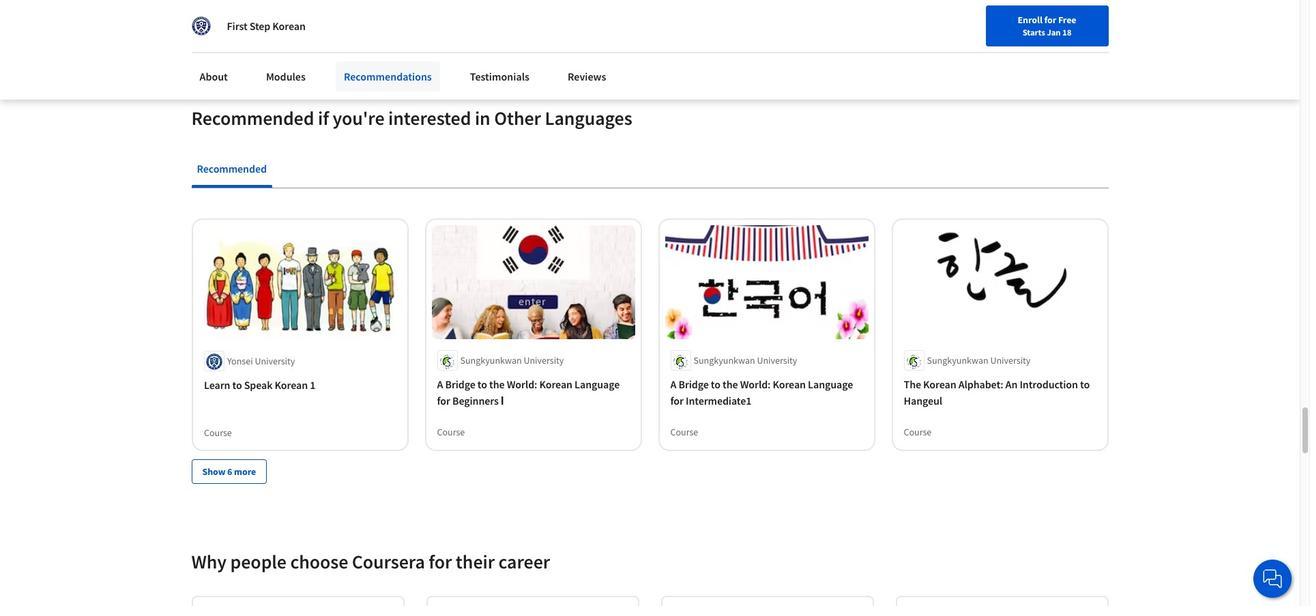 Task type: locate. For each thing, give the bounding box(es) containing it.
2 horizontal spatial sungkyunkwan
[[927, 354, 989, 367]]

1 sungkyunkwan from the left
[[460, 354, 522, 367]]

a
[[437, 378, 443, 391], [671, 378, 677, 391]]

graded quiz 4 • 30 minutes
[[217, 16, 345, 30]]

bridge up "beginners"
[[445, 378, 476, 391]]

2 to from the left
[[478, 378, 487, 391]]

1 world: from the left
[[507, 378, 537, 391]]

1 horizontal spatial bridge
[[679, 378, 709, 391]]

for up jan
[[1045, 14, 1057, 26]]

your
[[941, 16, 959, 28]]

course for the korean alphabet: an introduction to hangeul
[[904, 426, 932, 438]]

2 course from the left
[[437, 426, 465, 438]]

recommended if you're interested in other languages
[[191, 106, 632, 130]]

0 horizontal spatial a
[[437, 378, 443, 391]]

reviews
[[568, 70, 606, 83]]

world:
[[507, 378, 537, 391], [740, 378, 771, 391]]

world: for beginners
[[507, 378, 537, 391]]

1 horizontal spatial a
[[671, 378, 677, 391]]

1 language from the left
[[575, 378, 620, 391]]

to inside the korean alphabet: an introduction to hangeul
[[1080, 378, 1090, 391]]

0 horizontal spatial sungkyunkwan
[[460, 354, 522, 367]]

reviews link
[[560, 61, 615, 91]]

course for learn to speak korean 1
[[204, 426, 232, 438]]

4 course from the left
[[904, 426, 932, 438]]

sungkyunkwan university up "alphabet:"
[[927, 354, 1031, 367]]

0 horizontal spatial the
[[489, 378, 505, 391]]

the
[[904, 378, 921, 391]]

language for a bridge to the world: korean language for beginners ⅰ
[[575, 378, 620, 391]]

2 horizontal spatial sungkyunkwan university
[[927, 354, 1031, 367]]

the inside a bridge to the world: korean language for intermediate1
[[723, 378, 738, 391]]

world: inside a bridge to the world: korean language for beginners ⅰ
[[507, 378, 537, 391]]

sungkyunkwan up "alphabet:"
[[927, 354, 989, 367]]

course down intermediate1
[[671, 426, 698, 438]]

3 university from the left
[[757, 354, 797, 367]]

modules link
[[258, 61, 314, 91]]

the
[[489, 378, 505, 391], [723, 378, 738, 391]]

sungkyunkwan up ⅰ
[[460, 354, 522, 367]]

sungkyunkwan for intermediate1
[[694, 354, 755, 367]]

korean inside a bridge to the world: korean language for intermediate1
[[773, 378, 806, 391]]

2 bridge from the left
[[679, 378, 709, 391]]

for left intermediate1
[[671, 394, 684, 408]]

language
[[575, 378, 620, 391], [808, 378, 853, 391]]

sungkyunkwan university up a bridge to the world: korean language for intermediate1
[[694, 354, 797, 367]]

the up ⅰ
[[489, 378, 505, 391]]

for inside a bridge to the world: korean language for intermediate1
[[671, 394, 684, 408]]

in
[[475, 106, 491, 130]]

course up show
[[204, 426, 232, 438]]

1 horizontal spatial language
[[808, 378, 853, 391]]

to inside a bridge to the world: korean language for intermediate1
[[711, 378, 721, 391]]

sungkyunkwan
[[460, 354, 522, 367], [694, 354, 755, 367], [927, 354, 989, 367]]

for
[[1045, 14, 1057, 26], [437, 394, 450, 408], [671, 394, 684, 408], [429, 550, 452, 574]]

for inside the enroll for free starts jan 18
[[1045, 14, 1057, 26]]

university up a bridge to the world: korean language for beginners ⅰ link
[[524, 354, 564, 367]]

2 sungkyunkwan from the left
[[694, 354, 755, 367]]

free
[[1058, 14, 1077, 26]]

a inside a bridge to the world: korean language for beginners ⅰ
[[437, 378, 443, 391]]

0 horizontal spatial world:
[[507, 378, 537, 391]]

university for learn to speak korean 1
[[254, 354, 295, 367]]

sungkyunkwan university up a bridge to the world: korean language for beginners ⅰ
[[460, 354, 564, 367]]

0 horizontal spatial language
[[575, 378, 620, 391]]

learn to speak korean 1 link
[[204, 376, 396, 393]]

recommended inside button
[[197, 162, 267, 175]]

2 university from the left
[[524, 354, 564, 367]]

2 the from the left
[[723, 378, 738, 391]]

1 vertical spatial recommended
[[197, 162, 267, 175]]

4 university from the left
[[991, 354, 1031, 367]]

to right introduction
[[1080, 378, 1090, 391]]

1 sungkyunkwan university from the left
[[460, 354, 564, 367]]

the up intermediate1
[[723, 378, 738, 391]]

you're
[[333, 106, 385, 130]]

0 horizontal spatial bridge
[[445, 378, 476, 391]]

1 bridge from the left
[[445, 378, 476, 391]]

quiz
[[252, 16, 273, 30]]

1 horizontal spatial sungkyunkwan
[[694, 354, 755, 367]]

find your new career link
[[915, 14, 1014, 31]]

a bridge to the world: korean language for intermediate1 link
[[671, 376, 863, 409]]

3 to from the left
[[711, 378, 721, 391]]

graded
[[217, 16, 250, 30]]

a for a bridge to the world: korean language for intermediate1
[[671, 378, 677, 391]]

1 horizontal spatial the
[[723, 378, 738, 391]]

•
[[286, 16, 289, 30]]

step
[[250, 19, 270, 33]]

to right learn
[[232, 378, 242, 391]]

world: inside a bridge to the world: korean language for intermediate1
[[740, 378, 771, 391]]

university up an
[[991, 354, 1031, 367]]

2 world: from the left
[[740, 378, 771, 391]]

show 6 more
[[202, 466, 256, 478]]

sungkyunkwan up intermediate1
[[694, 354, 755, 367]]

a for a bridge to the world: korean language for beginners ⅰ
[[437, 378, 443, 391]]

show 6 more button
[[191, 460, 267, 484]]

course for a bridge to the world: korean language for beginners ⅰ
[[437, 426, 465, 438]]

to inside a bridge to the world: korean language for beginners ⅰ
[[478, 378, 487, 391]]

0 vertical spatial recommended
[[191, 106, 314, 130]]

to up "beginners"
[[478, 378, 487, 391]]

6
[[227, 466, 232, 478]]

for left "beginners"
[[437, 394, 450, 408]]

recommended
[[191, 106, 314, 130], [197, 162, 267, 175]]

4 to from the left
[[1080, 378, 1090, 391]]

18
[[1063, 27, 1072, 38]]

bridge for intermediate1
[[679, 378, 709, 391]]

language inside a bridge to the world: korean language for beginners ⅰ
[[575, 378, 620, 391]]

recommended for recommended
[[197, 162, 267, 175]]

yonsei university image
[[191, 16, 211, 35]]

2 sungkyunkwan university from the left
[[694, 354, 797, 367]]

english button
[[1014, 0, 1096, 44]]

course down hangeul
[[904, 426, 932, 438]]

a bridge to the world: korean language for beginners ⅰ
[[437, 378, 620, 408]]

other
[[494, 106, 541, 130]]

2 a from the left
[[671, 378, 677, 391]]

the inside a bridge to the world: korean language for beginners ⅰ
[[489, 378, 505, 391]]

university
[[254, 354, 295, 367], [524, 354, 564, 367], [757, 354, 797, 367], [991, 354, 1031, 367]]

new
[[961, 16, 979, 28]]

bridge inside a bridge to the world: korean language for beginners ⅰ
[[445, 378, 476, 391]]

a bridge to the world: korean language for beginners ⅰ link
[[437, 376, 630, 409]]

1 horizontal spatial sungkyunkwan university
[[694, 354, 797, 367]]

1 course from the left
[[204, 426, 232, 438]]

1 a from the left
[[437, 378, 443, 391]]

1 horizontal spatial world:
[[740, 378, 771, 391]]

sungkyunkwan university
[[460, 354, 564, 367], [694, 354, 797, 367], [927, 354, 1031, 367]]

bridge inside a bridge to the world: korean language for intermediate1
[[679, 378, 709, 391]]

language inside a bridge to the world: korean language for intermediate1
[[808, 378, 853, 391]]

to up intermediate1
[[711, 378, 721, 391]]

1 the from the left
[[489, 378, 505, 391]]

bridge
[[445, 378, 476, 391], [679, 378, 709, 391]]

a inside a bridge to the world: korean language for intermediate1
[[671, 378, 677, 391]]

2 language from the left
[[808, 378, 853, 391]]

intermediate1
[[686, 394, 752, 408]]

course
[[204, 426, 232, 438], [437, 426, 465, 438], [671, 426, 698, 438], [904, 426, 932, 438]]

3 course from the left
[[671, 426, 698, 438]]

hangeul
[[904, 394, 943, 408]]

ⅰ
[[501, 394, 504, 408]]

0 horizontal spatial sungkyunkwan university
[[460, 354, 564, 367]]

to
[[232, 378, 242, 391], [478, 378, 487, 391], [711, 378, 721, 391], [1080, 378, 1090, 391]]

bridge up intermediate1
[[679, 378, 709, 391]]

about
[[200, 70, 228, 83]]

university up a bridge to the world: korean language for intermediate1 link
[[757, 354, 797, 367]]

korean inside the korean alphabet: an introduction to hangeul
[[923, 378, 957, 391]]

university up "learn to speak korean 1"
[[254, 354, 295, 367]]

the korean alphabet: an introduction to hangeul link
[[904, 376, 1096, 409]]

world: for intermediate1
[[740, 378, 771, 391]]

the for beginners
[[489, 378, 505, 391]]

1 university from the left
[[254, 354, 295, 367]]

career
[[981, 16, 1007, 28]]

more
[[234, 466, 256, 478]]

None search field
[[195, 9, 522, 36]]

korean
[[273, 19, 306, 33], [274, 378, 308, 391], [539, 378, 573, 391], [773, 378, 806, 391], [923, 378, 957, 391]]

course down "beginners"
[[437, 426, 465, 438]]



Task type: describe. For each thing, give the bounding box(es) containing it.
career
[[499, 550, 550, 574]]

bridge for beginners
[[445, 378, 476, 391]]

language for a bridge to the world: korean language for intermediate1
[[808, 378, 853, 391]]

alphabet:
[[959, 378, 1004, 391]]

interested
[[388, 106, 471, 130]]

first step korean
[[227, 19, 306, 33]]

recommended for recommended if you're interested in other languages
[[191, 106, 314, 130]]

recommended button
[[191, 152, 272, 185]]

english
[[1038, 15, 1072, 29]]

university for a bridge to the world: korean language for beginners ⅰ
[[524, 354, 564, 367]]

choose
[[290, 550, 348, 574]]

minutes
[[308, 16, 345, 30]]

introduction
[[1020, 378, 1078, 391]]

3 sungkyunkwan from the left
[[927, 354, 989, 367]]

coursera
[[352, 550, 425, 574]]

learn
[[204, 378, 230, 391]]

a bridge to the world: korean language for intermediate1
[[671, 378, 853, 408]]

korean inside a bridge to the world: korean language for beginners ⅰ
[[539, 378, 573, 391]]

1
[[310, 378, 315, 391]]

if
[[318, 106, 329, 130]]

enroll
[[1018, 14, 1043, 26]]

about link
[[191, 61, 236, 91]]

for inside a bridge to the world: korean language for beginners ⅰ
[[437, 394, 450, 408]]

yonsei
[[227, 354, 253, 367]]

jan
[[1047, 27, 1061, 38]]

first
[[227, 19, 247, 33]]

university for a bridge to the world: korean language for intermediate1
[[757, 354, 797, 367]]

find
[[921, 16, 939, 28]]

the korean alphabet: an introduction to hangeul
[[904, 378, 1090, 408]]

show
[[202, 466, 226, 478]]

why people choose coursera for their career
[[191, 550, 550, 574]]

an
[[1006, 378, 1018, 391]]

1 to from the left
[[232, 378, 242, 391]]

enroll for free starts jan 18
[[1018, 14, 1077, 38]]

yonsei university
[[227, 354, 295, 367]]

chat with us image
[[1262, 568, 1284, 590]]

the for intermediate1
[[723, 378, 738, 391]]

sungkyunkwan university for intermediate1
[[694, 354, 797, 367]]

modules
[[266, 70, 306, 83]]

beginners
[[452, 394, 499, 408]]

sungkyunkwan university for beginners
[[460, 354, 564, 367]]

course for a bridge to the world: korean language for intermediate1
[[671, 426, 698, 438]]

why
[[191, 550, 227, 574]]

sungkyunkwan for beginners
[[460, 354, 522, 367]]

learn to speak korean 1
[[204, 378, 315, 391]]

30
[[295, 16, 305, 30]]

3 sungkyunkwan university from the left
[[927, 354, 1031, 367]]

people
[[230, 550, 287, 574]]

testimonials link
[[462, 61, 538, 91]]

recommendations
[[344, 70, 432, 83]]

find your new career
[[921, 16, 1007, 28]]

languages
[[545, 106, 632, 130]]

starts
[[1023, 27, 1045, 38]]

recommendations link
[[336, 61, 440, 91]]

4
[[275, 16, 280, 30]]

for left their
[[429, 550, 452, 574]]

testimonials
[[470, 70, 530, 83]]

collection element
[[183, 188, 1117, 506]]

their
[[456, 550, 495, 574]]

university for the korean alphabet: an introduction to hangeul
[[991, 354, 1031, 367]]

speak
[[244, 378, 272, 391]]



Task type: vqa. For each thing, say whether or not it's contained in the screenshot.
search box
yes



